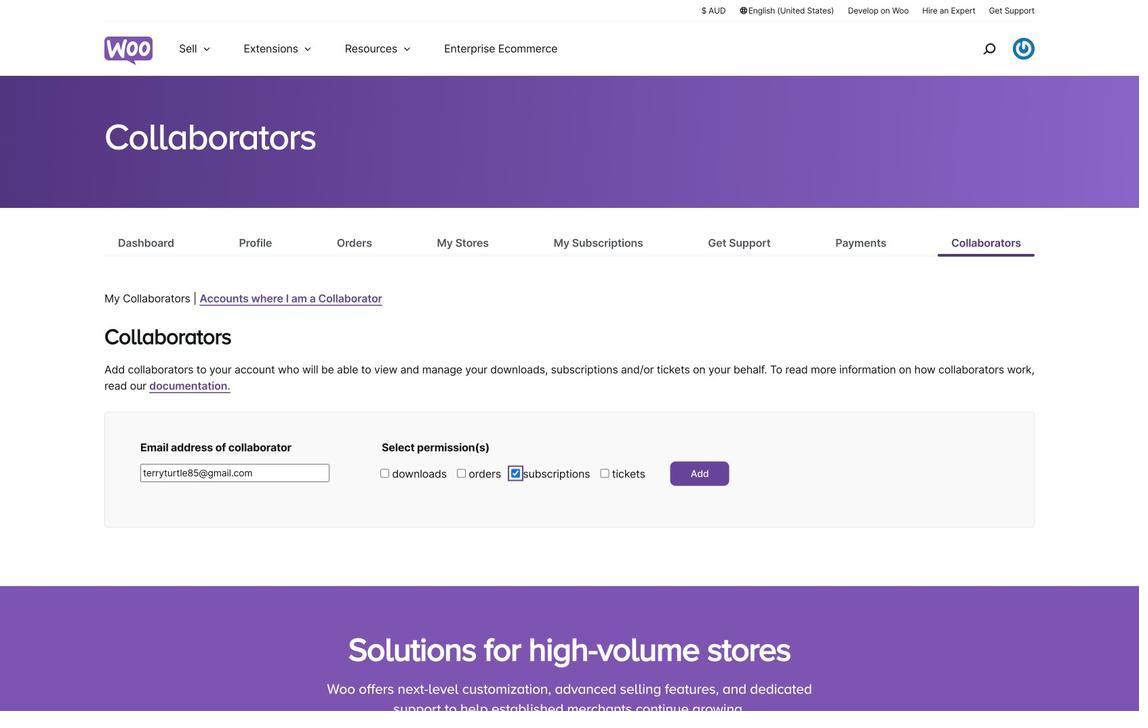 Task type: locate. For each thing, give the bounding box(es) containing it.
open account menu image
[[1013, 38, 1035, 60]]

service navigation menu element
[[954, 27, 1035, 71]]

None checkbox
[[600, 469, 609, 478]]

search image
[[978, 38, 1000, 60]]

None checkbox
[[380, 469, 389, 478], [457, 469, 466, 478], [511, 469, 520, 478], [380, 469, 389, 478], [457, 469, 466, 478], [511, 469, 520, 478]]



